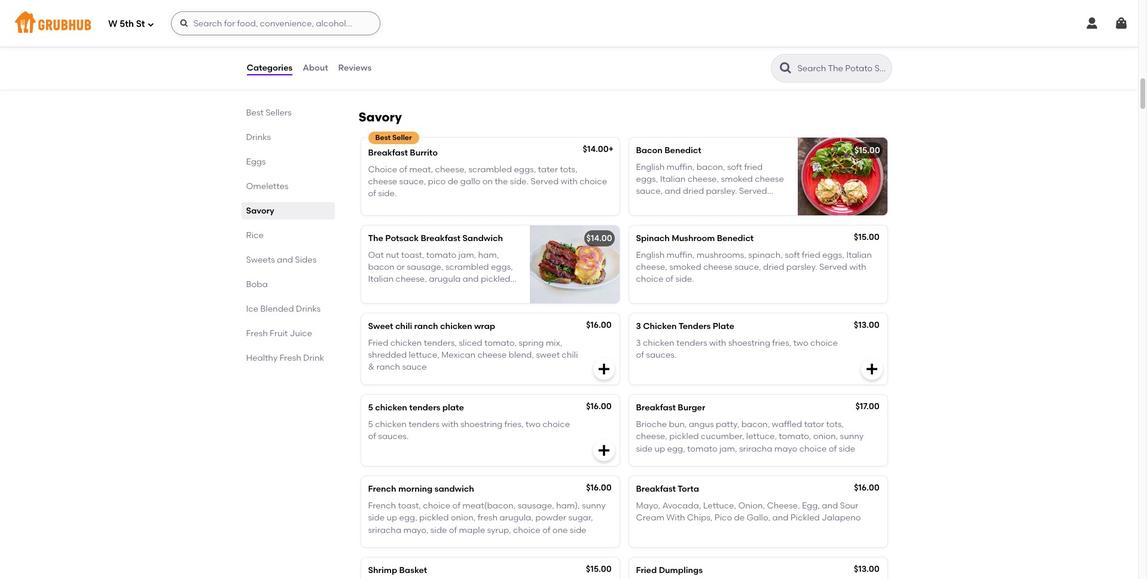 Task type: vqa. For each thing, say whether or not it's contained in the screenshot.
right red
no



Task type: describe. For each thing, give the bounding box(es) containing it.
$14.00 for $14.00
[[587, 233, 612, 243]]

Search The Potato Sack search field
[[797, 63, 888, 74]]

ham,
[[478, 250, 499, 260]]

fried for fried dumplings
[[636, 565, 657, 575]]

the
[[368, 233, 383, 243]]

syrup,
[[487, 525, 511, 535]]

sauce, inside english muffin, mushrooms, spinach, soft fried eggs, italian cheese, smoked cheese sauce, dried parsley. served with choice of side.
[[735, 262, 761, 272]]

breakfast up oat nut toast, tomato jam, ham, bacon or sausage, scrambled eggs, italian cheese, arugula and pickled onions. served with choice of side.
[[421, 233, 461, 243]]

fresh fruit juice
[[246, 328, 312, 339]]

italian inside english muffin, bacon, soft fried eggs, italian cheese, smoked cheese sauce, and dried parsley. served with choice of side.
[[660, 174, 686, 184]]

bacon benedict
[[636, 145, 702, 155]]

1 horizontal spatial svg image
[[1085, 16, 1100, 31]]

eggs, inside english muffin, bacon, soft fried eggs, italian cheese, smoked cheese sauce, and dried parsley. served with choice of side.
[[636, 174, 658, 184]]

tots, for tator
[[826, 419, 844, 429]]

and down cheese, at right
[[773, 513, 789, 523]]

parsley. for soft
[[706, 186, 737, 196]]

scrambled inside oat nut toast, tomato jam, ham, bacon or sausage, scrambled eggs, italian cheese, arugula and pickled onions. served with choice of side.
[[446, 262, 489, 272]]

pickled inside oat nut toast, tomato jam, ham, bacon or sausage, scrambled eggs, italian cheese, arugula and pickled onions. served with choice of side.
[[481, 274, 510, 284]]

0 vertical spatial $15.00
[[855, 145, 880, 155]]

of down powder
[[543, 525, 551, 535]]

2 horizontal spatial svg image
[[1114, 16, 1129, 31]]

french morning sandwich
[[368, 484, 474, 494]]

arugula
[[368, 44, 401, 54]]

cheese,
[[767, 501, 800, 511]]

jam, inside brioche bun, angus patty, bacon, waffled tator tots, cheese, pickled cucumber, lettuce, tomato, onion, sunny side up egg, tomato jam, sriracha mayo choice of side
[[720, 444, 737, 454]]

of down sandwich
[[453, 501, 461, 511]]

sweet
[[536, 350, 560, 360]]

sunny inside brioche bun, angus patty, bacon, waffled tator tots, cheese, pickled cucumber, lettuce, tomato, onion, sunny side up egg, tomato jam, sriracha mayo choice of side
[[840, 431, 864, 442]]

of inside english muffin, mushrooms, spinach, soft fried eggs, italian cheese, smoked cheese sauce, dried parsley. served with choice of side.
[[666, 274, 674, 284]]

brioche bun, angus patty, bacon, waffled tator tots, cheese, pickled cucumber, lettuce, tomato, onion, sunny side up egg, tomato jam, sriracha mayo choice of side
[[636, 419, 864, 454]]

st
[[136, 18, 145, 29]]

healthy
[[246, 353, 278, 363]]

of down the choice
[[368, 189, 376, 199]]

$14.00 +
[[583, 144, 614, 154]]

plate
[[713, 321, 735, 331]]

chicken
[[643, 321, 677, 331]]

meat(bacon,
[[463, 501, 516, 511]]

tenders for tenders
[[677, 338, 707, 348]]

choice inside english muffin, mushrooms, spinach, soft fried eggs, italian cheese, smoked cheese sauce, dried parsley. served with choice of side.
[[636, 274, 664, 284]]

shredded
[[368, 350, 407, 360]]

best for best seller
[[375, 133, 391, 141]]

chicken for 3 chicken tenders plate
[[643, 338, 675, 348]]

tomato, inside fried chicken tenders, sliced tomato, spring mix, shredded lettuce, mexican cheese blend, sweet chili & ranch sauce
[[485, 338, 517, 348]]

served inside english muffin, bacon, soft fried eggs, italian cheese, smoked cheese sauce, and dried parsley. served with choice of side.
[[739, 186, 767, 196]]

of inside 5 chicken tenders with shoestring fries, two choice of sauces.
[[368, 431, 376, 442]]

omelettes tab
[[246, 180, 330, 193]]

side. right the
[[510, 177, 529, 187]]

cheese, inside english muffin, bacon, soft fried eggs, italian cheese, smoked cheese sauce, and dried parsley. served with choice of side.
[[688, 174, 719, 184]]

blend,
[[509, 350, 534, 360]]

fries, for 5 chicken tenders plate
[[505, 419, 524, 429]]

toast, inside oat nut toast, tomato jam, ham, bacon or sausage, scrambled eggs, italian cheese, arugula and pickled onions. served with choice of side.
[[401, 250, 424, 260]]

bacon
[[368, 262, 395, 272]]

tenders
[[679, 321, 711, 331]]

fresh fruit juice tab
[[246, 327, 330, 340]]

english muffin, mushrooms, spinach, soft fried eggs, italian cheese, smoked cheese sauce, dried parsley. served with choice of side.
[[636, 250, 872, 284]]

pickled
[[791, 513, 820, 523]]

drinks inside the drinks tab
[[246, 132, 271, 142]]

spinach
[[636, 233, 670, 243]]

breakfast for breakfast burger
[[636, 402, 676, 413]]

english for english muffin, mushrooms, spinach, soft fried eggs, italian cheese, smoked cheese sauce, dried parsley. served with choice of side.
[[636, 250, 665, 260]]

and up the jalapeno
[[822, 501, 838, 511]]

marinated
[[368, 3, 410, 13]]

oat nut toast, tomato jam, ham, bacon or sausage, scrambled eggs, italian cheese, arugula and pickled onions. served with choice of side.
[[368, 250, 513, 297]]

eggs, inside choice of meat, cheese, scrambled eggs, tater tots, cheese sauce, pico de gallo on the side. served with choice of side.
[[514, 164, 536, 175]]

sweets
[[246, 255, 275, 265]]

onions,
[[474, 3, 503, 13]]

tomato inside brioche bun, angus patty, bacon, waffled tator tots, cheese, pickled cucumber, lettuce, tomato, onion, sunny side up egg, tomato jam, sriracha mayo choice of side
[[687, 444, 718, 454]]

savory tab
[[246, 205, 330, 217]]

choice inside english muffin, bacon, soft fried eggs, italian cheese, smoked cheese sauce, and dried parsley. served with choice of side.
[[655, 198, 683, 209]]

1 horizontal spatial ranch
[[414, 321, 438, 331]]

sandwich
[[463, 233, 503, 243]]

and inside oat nut toast, tomato jam, ham, bacon or sausage, scrambled eggs, italian cheese, arugula and pickled onions. served with choice of side.
[[463, 274, 479, 284]]

meat,
[[409, 164, 433, 175]]

ice blended drinks
[[246, 304, 321, 314]]

plate
[[443, 402, 464, 413]]

patty,
[[716, 419, 740, 429]]

soft inside english muffin, bacon, soft fried eggs, italian cheese, smoked cheese sauce, and dried parsley. served with choice of side.
[[727, 162, 742, 172]]

categories
[[247, 63, 293, 73]]

reviews
[[338, 63, 372, 73]]

$16.00 for chili oil drizzle and italian cheese blend.
[[586, 43, 612, 53]]

omelette
[[476, 44, 515, 54]]

onion, inside brioche bun, angus patty, bacon, waffled tator tots, cheese, pickled cucumber, lettuce, tomato, onion, sunny side up egg, tomato jam, sriracha mayo choice of side
[[813, 431, 838, 442]]

1 horizontal spatial savory
[[359, 109, 402, 124]]

breakfast burrito
[[368, 147, 438, 158]]

fruit
[[270, 328, 288, 339]]

choice inside brioche bun, angus patty, bacon, waffled tator tots, cheese, pickled cucumber, lettuce, tomato, onion, sunny side up egg, tomato jam, sriracha mayo choice of side
[[800, 444, 827, 454]]

0 horizontal spatial svg image
[[597, 443, 611, 457]]

breakfast burger
[[636, 402, 706, 413]]

5 chicken tenders with shoestring fries, two choice of sauces.
[[368, 419, 570, 442]]

oil
[[388, 61, 397, 71]]

english muffin, bacon, soft fried eggs, italian cheese, smoked cheese sauce, and dried parsley. served with choice of side.
[[636, 162, 784, 209]]

dried for and
[[683, 186, 704, 196]]

de inside choice of meat, cheese, scrambled eggs, tater tots, cheese sauce, pico de gallo on the side. served with choice of side.
[[448, 177, 458, 187]]

chili inside fried chicken tenders, sliced tomato, spring mix, shredded lettuce, mexican cheese blend, sweet chili & ranch sauce
[[562, 350, 578, 360]]

and inside english muffin, bacon, soft fried eggs, italian cheese, smoked cheese sauce, and dried parsley. served with choice of side.
[[665, 186, 681, 196]]

1 vertical spatial $15.00
[[854, 232, 880, 242]]

de inside mayo, avocada, lettuce, onion, cheese, egg, and sour cream with chips, pico de gallo, and pickled jalapeno
[[734, 513, 745, 523]]

side. down the choice
[[378, 189, 397, 199]]

pickled inside french toast, choice of meat(bacon, sausage, ham), sunny side up egg, pickled onion, fresh arugula, powder sugar, sriracha mayo, side of maple syrup, choice of one side
[[419, 513, 449, 523]]

choice inside choice of meat, cheese, scrambled eggs, tater tots, cheese sauce, pico de gallo on the side. served with choice of side.
[[580, 177, 607, 187]]

seller
[[392, 133, 412, 141]]

+
[[609, 144, 614, 154]]

$16.00 for 5 chicken tenders with shoestring fries, two choice of sauces.
[[586, 401, 612, 411]]

cheese.
[[551, 3, 582, 13]]

with inside oat nut toast, tomato jam, ham, bacon or sausage, scrambled eggs, italian cheese, arugula and pickled onions. served with choice of side.
[[429, 286, 446, 297]]

sauces. for 5
[[378, 431, 409, 442]]

breakfast torta
[[636, 484, 699, 494]]

$16.00 for mayo, avocada, lettuce, onion, cheese, egg, and sour cream with chips, pico de gallo, and pickled jalapeno
[[854, 483, 880, 493]]

french for french morning sandwich
[[368, 484, 396, 494]]

chicken for 5 chicken tenders plate
[[375, 419, 407, 429]]

boba tab
[[246, 278, 330, 291]]

oat
[[368, 250, 384, 260]]

and down arugula ham and cheese omelette
[[427, 61, 443, 71]]

smoked inside english muffin, mushrooms, spinach, soft fried eggs, italian cheese, smoked cheese sauce, dried parsley. served with choice of side.
[[669, 262, 701, 272]]

drinks tab
[[246, 131, 330, 144]]

eggs tab
[[246, 156, 330, 168]]

sweet
[[368, 321, 393, 331]]

potsack
[[385, 233, 419, 243]]

and right the ham
[[425, 44, 441, 54]]

2 $13.00 from the top
[[854, 564, 880, 574]]

smoked inside english muffin, bacon, soft fried eggs, italian cheese, smoked cheese sauce, and dried parsley. served with choice of side.
[[721, 174, 753, 184]]

onion, inside french toast, choice of meat(bacon, sausage, ham), sunny side up egg, pickled onion, fresh arugula, powder sugar, sriracha mayo, side of maple syrup, choice of one side
[[451, 513, 476, 523]]

sugar,
[[569, 513, 593, 523]]

drinks inside 'ice blended drinks' tab
[[296, 304, 321, 314]]

mayo
[[775, 444, 798, 454]]

with inside 5 chicken tenders with shoestring fries, two choice of sauces.
[[442, 419, 459, 429]]

waffled
[[772, 419, 802, 429]]

side. inside english muffin, mushrooms, spinach, soft fried eggs, italian cheese, smoked cheese sauce, dried parsley. served with choice of side.
[[676, 274, 694, 284]]

sides
[[295, 255, 317, 265]]

side down brioche
[[636, 444, 653, 454]]

bacon, inside english muffin, bacon, soft fried eggs, italian cheese, smoked cheese sauce, and dried parsley. served with choice of side.
[[697, 162, 725, 172]]

chicken up sliced
[[440, 321, 472, 331]]

ice blended drinks tab
[[246, 303, 330, 315]]

categories button
[[246, 47, 293, 90]]

mexican
[[441, 350, 476, 360]]

juice
[[290, 328, 312, 339]]

of down "breakfast burrito"
[[399, 164, 407, 175]]

about button
[[302, 47, 329, 90]]

1 horizontal spatial fresh
[[280, 353, 301, 363]]

onion,
[[738, 501, 765, 511]]

fried inside english muffin, bacon, soft fried eggs, italian cheese, smoked cheese sauce, and dried parsley. served with choice of side.
[[744, 162, 763, 172]]

cheese inside english muffin, bacon, soft fried eggs, italian cheese, smoked cheese sauce, and dried parsley. served with choice of side.
[[755, 174, 784, 184]]

breakfast for breakfast torta
[[636, 484, 676, 494]]

with inside choice of meat, cheese, scrambled eggs, tater tots, cheese sauce, pico de gallo on the side. served with choice of side.
[[561, 177, 578, 187]]

up inside brioche bun, angus patty, bacon, waffled tator tots, cheese, pickled cucumber, lettuce, tomato, onion, sunny side up egg, tomato jam, sriracha mayo choice of side
[[655, 444, 665, 454]]

shoestring for plate
[[461, 419, 503, 429]]

healthy fresh drink tab
[[246, 352, 330, 364]]

of inside oat nut toast, tomato jam, ham, bacon or sausage, scrambled eggs, italian cheese, arugula and pickled onions. served with choice of side.
[[477, 286, 485, 297]]

choice inside oat nut toast, tomato jam, ham, bacon or sausage, scrambled eggs, italian cheese, arugula and pickled onions. served with choice of side.
[[448, 286, 475, 297]]

shrimp basket
[[368, 565, 427, 575]]

fresh
[[478, 513, 498, 523]]

muffin, for bacon,
[[667, 162, 695, 172]]

0 vertical spatial chili
[[395, 321, 412, 331]]

spinach mushroom benedict
[[636, 233, 754, 243]]

side. inside english muffin, bacon, soft fried eggs, italian cheese, smoked cheese sauce, and dried parsley. served with choice of side.
[[695, 198, 713, 209]]

chili oil drizzle and italian cheese blend.
[[368, 61, 529, 71]]

tomato, inside brioche bun, angus patty, bacon, waffled tator tots, cheese, pickled cucumber, lettuce, tomato, onion, sunny side up egg, tomato jam, sriracha mayo choice of side
[[779, 431, 811, 442]]

cheese inside fried chicken tenders, sliced tomato, spring mix, shredded lettuce, mexican cheese blend, sweet chili & ranch sauce
[[478, 350, 507, 360]]

with
[[667, 513, 685, 523]]

&
[[368, 362, 375, 372]]

angus
[[689, 419, 714, 429]]

sriracha inside french toast, choice of meat(bacon, sausage, ham), sunny side up egg, pickled onion, fresh arugula, powder sugar, sriracha mayo, side of maple syrup, choice of one side
[[368, 525, 401, 535]]

blended
[[260, 304, 294, 314]]

two for 3 chicken tenders with shoestring fries, two choice of sauces.
[[794, 338, 809, 348]]

one
[[553, 525, 568, 535]]

mayo,
[[403, 525, 429, 535]]

jalapeno,
[[435, 3, 472, 13]]

served inside oat nut toast, tomato jam, ham, bacon or sausage, scrambled eggs, italian cheese, arugula and pickled onions. served with choice of side.
[[399, 286, 427, 297]]

italian inside button
[[523, 3, 549, 13]]

up inside french toast, choice of meat(bacon, sausage, ham), sunny side up egg, pickled onion, fresh arugula, powder sugar, sriracha mayo, side of maple syrup, choice of one side
[[387, 513, 397, 523]]

jalapeno
[[822, 513, 861, 523]]

basket
[[399, 565, 427, 575]]

lettuce, inside brioche bun, angus patty, bacon, waffled tator tots, cheese, pickled cucumber, lettuce, tomato, onion, sunny side up egg, tomato jam, sriracha mayo choice of side
[[746, 431, 777, 442]]

cheese, inside english muffin, mushrooms, spinach, soft fried eggs, italian cheese, smoked cheese sauce, dried parsley. served with choice of side.
[[636, 262, 667, 272]]

bun,
[[669, 419, 687, 429]]



Task type: locate. For each thing, give the bounding box(es) containing it.
english inside english muffin, mushrooms, spinach, soft fried eggs, italian cheese, smoked cheese sauce, dried parsley. served with choice of side.
[[636, 250, 665, 260]]

1 vertical spatial tots,
[[826, 419, 844, 429]]

rice tab
[[246, 229, 330, 242]]

jam,
[[459, 250, 476, 260], [720, 444, 737, 454]]

chili down mix,
[[562, 350, 578, 360]]

1 horizontal spatial best
[[375, 133, 391, 141]]

1 vertical spatial dried
[[763, 262, 785, 272]]

2 vertical spatial tenders
[[409, 419, 440, 429]]

0 vertical spatial fried
[[368, 338, 388, 348]]

chicken down 5 chicken tenders plate
[[375, 419, 407, 429]]

2 french from the top
[[368, 501, 396, 511]]

best seller
[[375, 133, 412, 141]]

w
[[108, 18, 117, 29]]

egg, down 'bun,'
[[667, 444, 685, 454]]

0 horizontal spatial pickled
[[419, 513, 449, 523]]

0 horizontal spatial jam,
[[459, 250, 476, 260]]

0 vertical spatial best
[[246, 108, 264, 118]]

2 english from the top
[[636, 250, 665, 260]]

breakfast down 'best seller'
[[368, 147, 408, 158]]

cream
[[636, 513, 665, 523]]

ranch up 'tenders,'
[[414, 321, 438, 331]]

1 vertical spatial tomato,
[[779, 431, 811, 442]]

ranch
[[414, 321, 438, 331], [377, 362, 400, 372]]

eggs
[[246, 157, 266, 167]]

5 down 5 chicken tenders plate
[[368, 419, 373, 429]]

soft inside english muffin, mushrooms, spinach, soft fried eggs, italian cheese, smoked cheese sauce, dried parsley. served with choice of side.
[[785, 250, 800, 260]]

burger
[[678, 402, 706, 413]]

fried for fried chicken tenders, sliced tomato, spring mix, shredded lettuce, mexican cheese blend, sweet chili & ranch sauce
[[368, 338, 388, 348]]

sauce, down the bacon
[[636, 186, 663, 196]]

french down french morning sandwich
[[368, 501, 396, 511]]

tots, for tater
[[560, 164, 578, 175]]

sriracha
[[739, 444, 773, 454], [368, 525, 401, 535]]

1 vertical spatial fried
[[802, 250, 821, 260]]

$14.00 for $14.00 +
[[583, 144, 609, 154]]

and right arugula
[[463, 274, 479, 284]]

toast, up or
[[401, 250, 424, 260]]

rice
[[246, 230, 264, 240]]

1 horizontal spatial tots,
[[826, 419, 844, 429]]

0 vertical spatial shoestring
[[728, 338, 770, 348]]

0 horizontal spatial drinks
[[246, 132, 271, 142]]

tots, inside brioche bun, angus patty, bacon, waffled tator tots, cheese, pickled cucumber, lettuce, tomato, onion, sunny side up egg, tomato jam, sriracha mayo choice of side
[[826, 419, 844, 429]]

cheese, up pico
[[435, 164, 467, 175]]

1 english from the top
[[636, 162, 665, 172]]

ranch inside fried chicken tenders, sliced tomato, spring mix, shredded lettuce, mexican cheese blend, sweet chili & ranch sauce
[[377, 362, 400, 372]]

sausage, up arugula
[[407, 262, 443, 272]]

egg, inside brioche bun, angus patty, bacon, waffled tator tots, cheese, pickled cucumber, lettuce, tomato, onion, sunny side up egg, tomato jam, sriracha mayo choice of side
[[667, 444, 685, 454]]

tomato down cucumber,
[[687, 444, 718, 454]]

arugula,
[[500, 513, 534, 523]]

0 vertical spatial muffin,
[[667, 162, 695, 172]]

tenders down tenders at the right
[[677, 338, 707, 348]]

french toast, choice of meat(bacon, sausage, ham), sunny side up egg, pickled onion, fresh arugula, powder sugar, sriracha mayo, side of maple syrup, choice of one side
[[368, 501, 606, 535]]

1 vertical spatial shoestring
[[461, 419, 503, 429]]

savory up rice
[[246, 206, 274, 216]]

0 horizontal spatial best
[[246, 108, 264, 118]]

of inside brioche bun, angus patty, bacon, waffled tator tots, cheese, pickled cucumber, lettuce, tomato, onion, sunny side up egg, tomato jam, sriracha mayo choice of side
[[829, 444, 837, 454]]

dried
[[683, 186, 704, 196], [763, 262, 785, 272]]

tots, inside choice of meat, cheese, scrambled eggs, tater tots, cheese sauce, pico de gallo on the side. served with choice of side.
[[560, 164, 578, 175]]

1 vertical spatial savory
[[246, 206, 274, 216]]

$16.00
[[586, 43, 612, 53], [586, 320, 612, 330], [586, 401, 612, 411], [586, 483, 612, 493], [854, 483, 880, 493]]

0 vertical spatial benedict
[[665, 145, 702, 155]]

best sellers tab
[[246, 106, 330, 119]]

about
[[303, 63, 328, 73]]

cheese, inside choice of meat, cheese, scrambled eggs, tater tots, cheese sauce, pico de gallo on the side. served with choice of side.
[[435, 164, 467, 175]]

on
[[483, 177, 493, 187]]

tomato inside oat nut toast, tomato jam, ham, bacon or sausage, scrambled eggs, italian cheese, arugula and pickled onions. served with choice of side.
[[426, 250, 457, 260]]

1 vertical spatial pickled
[[669, 431, 699, 442]]

cheese inside choice of meat, cheese, scrambled eggs, tater tots, cheese sauce, pico de gallo on the side. served with choice of side.
[[368, 177, 397, 187]]

0 vertical spatial tots,
[[560, 164, 578, 175]]

choice inside 5 chicken tenders with shoestring fries, two choice of sauces.
[[543, 419, 570, 429]]

2 muffin, from the top
[[667, 250, 695, 260]]

served inside english muffin, mushrooms, spinach, soft fried eggs, italian cheese, smoked cheese sauce, dried parsley. served with choice of side.
[[820, 262, 848, 272]]

1 vertical spatial lettuce,
[[746, 431, 777, 442]]

choice
[[368, 164, 397, 175]]

bacon, right patty,
[[742, 419, 770, 429]]

chicken for sweet chili ranch chicken wrap
[[390, 338, 422, 348]]

muffin, inside english muffin, mushrooms, spinach, soft fried eggs, italian cheese, smoked cheese sauce, dried parsley. served with choice of side.
[[667, 250, 695, 260]]

w 5th st
[[108, 18, 145, 29]]

muffin, for mushrooms,
[[667, 250, 695, 260]]

fried inside english muffin, mushrooms, spinach, soft fried eggs, italian cheese, smoked cheese sauce, dried parsley. served with choice of side.
[[802, 250, 821, 260]]

two for 5 chicken tenders with shoestring fries, two choice of sauces.
[[526, 419, 541, 429]]

mushroom
[[672, 233, 715, 243]]

lettuce,
[[409, 350, 439, 360], [746, 431, 777, 442]]

pickled inside brioche bun, angus patty, bacon, waffled tator tots, cheese, pickled cucumber, lettuce, tomato, onion, sunny side up egg, tomato jam, sriracha mayo choice of side
[[669, 431, 699, 442]]

sriracha left mayo,
[[368, 525, 401, 535]]

1 horizontal spatial benedict
[[717, 233, 754, 243]]

sauces. inside 3 chicken tenders with shoestring fries, two choice of sauces.
[[646, 350, 677, 360]]

breakfast up brioche
[[636, 402, 676, 413]]

chicken
[[440, 321, 472, 331], [390, 338, 422, 348], [643, 338, 675, 348], [375, 402, 407, 413], [375, 419, 407, 429]]

fries,
[[772, 338, 792, 348], [505, 419, 524, 429]]

0 horizontal spatial fresh
[[246, 328, 268, 339]]

sunny down "$17.00"
[[840, 431, 864, 442]]

cheese, down spinach
[[636, 262, 667, 272]]

savory up 'best seller'
[[359, 109, 402, 124]]

and left sides
[[277, 255, 293, 265]]

dried up 'mushroom'
[[683, 186, 704, 196]]

english down spinach
[[636, 250, 665, 260]]

$15.00
[[855, 145, 880, 155], [854, 232, 880, 242], [586, 564, 612, 574]]

shoestring inside 5 chicken tenders with shoestring fries, two choice of sauces.
[[461, 419, 503, 429]]

1 horizontal spatial drinks
[[296, 304, 321, 314]]

1 vertical spatial two
[[526, 419, 541, 429]]

sauce, inside english muffin, bacon, soft fried eggs, italian cheese, smoked cheese sauce, and dried parsley. served with choice of side.
[[636, 186, 663, 196]]

of down chicken
[[636, 350, 644, 360]]

0 horizontal spatial fries,
[[505, 419, 524, 429]]

french for french toast, choice of meat(bacon, sausage, ham), sunny side up egg, pickled onion, fresh arugula, powder sugar, sriracha mayo, side of maple syrup, choice of one side
[[368, 501, 396, 511]]

0 vertical spatial soft
[[727, 162, 742, 172]]

sliced
[[459, 338, 483, 348]]

cheese inside english muffin, mushrooms, spinach, soft fried eggs, italian cheese, smoked cheese sauce, dried parsley. served with choice of side.
[[703, 262, 733, 272]]

1 3 from the top
[[636, 321, 641, 331]]

morning
[[398, 484, 433, 494]]

jam, left ham,
[[459, 250, 476, 260]]

up down french morning sandwich
[[387, 513, 397, 523]]

and right onions,
[[505, 3, 521, 13]]

1 vertical spatial soft
[[785, 250, 800, 260]]

english for english muffin, bacon, soft fried eggs, italian cheese, smoked cheese sauce, and dried parsley. served with choice of side.
[[636, 162, 665, 172]]

dried inside english muffin, mushrooms, spinach, soft fried eggs, italian cheese, smoked cheese sauce, dried parsley. served with choice of side.
[[763, 262, 785, 272]]

bacon, inside brioche bun, angus patty, bacon, waffled tator tots, cheese, pickled cucumber, lettuce, tomato, onion, sunny side up egg, tomato jam, sriracha mayo choice of side
[[742, 419, 770, 429]]

and down bacon benedict at the right of page
[[665, 186, 681, 196]]

fried left dumplings
[[636, 565, 657, 575]]

cheese, inside brioche bun, angus patty, bacon, waffled tator tots, cheese, pickled cucumber, lettuce, tomato, onion, sunny side up egg, tomato jam, sriracha mayo choice of side
[[636, 431, 667, 442]]

0 horizontal spatial up
[[387, 513, 397, 523]]

french inside french toast, choice of meat(bacon, sausage, ham), sunny side up egg, pickled onion, fresh arugula, powder sugar, sriracha mayo, side of maple syrup, choice of one side
[[368, 501, 396, 511]]

sunny
[[840, 431, 864, 442], [582, 501, 606, 511]]

0 vertical spatial onion,
[[813, 431, 838, 442]]

healthy fresh drink
[[246, 353, 324, 363]]

sausage,
[[407, 262, 443, 272], [518, 501, 554, 511]]

2 vertical spatial $15.00
[[586, 564, 612, 574]]

3 chicken tenders plate
[[636, 321, 735, 331]]

lettuce, up the sauce
[[409, 350, 439, 360]]

onion, up maple
[[451, 513, 476, 523]]

fries, inside 5 chicken tenders with shoestring fries, two choice of sauces.
[[505, 419, 524, 429]]

0 horizontal spatial de
[[448, 177, 458, 187]]

tomato
[[426, 250, 457, 260], [687, 444, 718, 454]]

3 inside 3 chicken tenders with shoestring fries, two choice of sauces.
[[636, 338, 641, 348]]

0 horizontal spatial ranch
[[377, 362, 400, 372]]

sauce, down meat,
[[399, 177, 426, 187]]

served inside choice of meat, cheese, scrambled eggs, tater tots, cheese sauce, pico de gallo on the side. served with choice of side.
[[531, 177, 559, 187]]

1 horizontal spatial tomato,
[[779, 431, 811, 442]]

and
[[505, 3, 521, 13], [425, 44, 441, 54], [427, 61, 443, 71], [665, 186, 681, 196], [277, 255, 293, 265], [463, 274, 479, 284], [822, 501, 838, 511], [773, 513, 789, 523]]

bacon benedict image
[[798, 137, 887, 215]]

of down spinach
[[666, 274, 674, 284]]

1 vertical spatial up
[[387, 513, 397, 523]]

sauces. down chicken
[[646, 350, 677, 360]]

0 vertical spatial french
[[368, 484, 396, 494]]

cucumber,
[[701, 431, 744, 442]]

fries, for 3 chicken tenders plate
[[772, 338, 792, 348]]

english inside english muffin, bacon, soft fried eggs, italian cheese, smoked cheese sauce, and dried parsley. served with choice of side.
[[636, 162, 665, 172]]

sauces. for 3
[[646, 350, 677, 360]]

muffin, inside english muffin, bacon, soft fried eggs, italian cheese, smoked cheese sauce, and dried parsley. served with choice of side.
[[667, 162, 695, 172]]

scrambled up 'on'
[[469, 164, 512, 175]]

shoestring for plate
[[728, 338, 770, 348]]

search icon image
[[779, 61, 793, 75]]

1 vertical spatial sauces.
[[378, 431, 409, 442]]

shoestring down the plate
[[728, 338, 770, 348]]

1 horizontal spatial lettuce,
[[746, 431, 777, 442]]

bacon, down bacon benedict at the right of page
[[697, 162, 725, 172]]

0 vertical spatial ranch
[[414, 321, 438, 331]]

0 horizontal spatial smoked
[[669, 262, 701, 272]]

svg image
[[180, 19, 189, 28], [147, 21, 155, 28], [597, 362, 611, 376], [865, 362, 879, 376]]

1 horizontal spatial fries,
[[772, 338, 792, 348]]

0 vertical spatial 3
[[636, 321, 641, 331]]

toast, down morning
[[398, 501, 421, 511]]

sauces. down 5 chicken tenders plate
[[378, 431, 409, 442]]

mushrooms,
[[697, 250, 747, 260]]

onion, down tator
[[813, 431, 838, 442]]

sausage, up powder
[[518, 501, 554, 511]]

sunny up "sugar," in the bottom of the page
[[582, 501, 606, 511]]

0 horizontal spatial parsley.
[[706, 186, 737, 196]]

two inside 3 chicken tenders with shoestring fries, two choice of sauces.
[[794, 338, 809, 348]]

0 vertical spatial tomato
[[426, 250, 457, 260]]

0 vertical spatial scrambled
[[469, 164, 512, 175]]

drizzle
[[399, 61, 425, 71]]

3 left chicken
[[636, 321, 641, 331]]

1 muffin, from the top
[[667, 162, 695, 172]]

of down 5 chicken tenders plate
[[368, 431, 376, 442]]

with inside english muffin, bacon, soft fried eggs, italian cheese, smoked cheese sauce, and dried parsley. served with choice of side.
[[636, 198, 653, 209]]

5 for 5 chicken tenders with shoestring fries, two choice of sauces.
[[368, 419, 373, 429]]

sauce, down spinach,
[[735, 262, 761, 272]]

up down brioche
[[655, 444, 665, 454]]

with inside 3 chicken tenders with shoestring fries, two choice of sauces.
[[709, 338, 726, 348]]

burrito
[[410, 147, 438, 158]]

bacon
[[636, 145, 663, 155]]

3 for 3 chicken tenders plate
[[636, 321, 641, 331]]

sauce,
[[399, 177, 426, 187], [636, 186, 663, 196], [735, 262, 761, 272]]

ice
[[246, 304, 258, 314]]

best for best sellers
[[246, 108, 264, 118]]

tots, right tater
[[560, 164, 578, 175]]

side up sour
[[839, 444, 856, 454]]

1 5 from the top
[[368, 402, 373, 413]]

sriracha left the mayo at the bottom right of the page
[[739, 444, 773, 454]]

side down "sugar," in the bottom of the page
[[570, 525, 587, 535]]

fresh left drink
[[280, 353, 301, 363]]

2 horizontal spatial pickled
[[669, 431, 699, 442]]

sauce
[[402, 362, 427, 372]]

1 horizontal spatial sauce,
[[636, 186, 663, 196]]

0 horizontal spatial egg,
[[399, 513, 417, 523]]

cheese, inside oat nut toast, tomato jam, ham, bacon or sausage, scrambled eggs, italian cheese, arugula and pickled onions. served with choice of side.
[[396, 274, 427, 284]]

dried for sauce,
[[763, 262, 785, 272]]

3
[[636, 321, 641, 331], [636, 338, 641, 348]]

of up 'wrap'
[[477, 286, 485, 297]]

and inside button
[[505, 3, 521, 13]]

5 down &
[[368, 402, 373, 413]]

shrimp
[[368, 565, 397, 575]]

fried up shredded
[[368, 338, 388, 348]]

$16.00 for fried chicken tenders, sliced tomato, spring mix, shredded lettuce, mexican cheese blend, sweet chili & ranch sauce
[[586, 320, 612, 330]]

0 horizontal spatial shoestring
[[461, 419, 503, 429]]

lettuce,
[[703, 501, 736, 511]]

sauces. inside 5 chicken tenders with shoestring fries, two choice of sauces.
[[378, 431, 409, 442]]

1 vertical spatial 5
[[368, 419, 373, 429]]

sweets and sides tab
[[246, 254, 330, 266]]

shoestring inside 3 chicken tenders with shoestring fries, two choice of sauces.
[[728, 338, 770, 348]]

two inside 5 chicken tenders with shoestring fries, two choice of sauces.
[[526, 419, 541, 429]]

tots,
[[560, 164, 578, 175], [826, 419, 844, 429]]

toast, inside french toast, choice of meat(bacon, sausage, ham), sunny side up egg, pickled onion, fresh arugula, powder sugar, sriracha mayo, side of maple syrup, choice of one side
[[398, 501, 421, 511]]

1 horizontal spatial soft
[[785, 250, 800, 260]]

of
[[399, 164, 407, 175], [368, 189, 376, 199], [685, 198, 693, 209], [666, 274, 674, 284], [477, 286, 485, 297], [636, 350, 644, 360], [368, 431, 376, 442], [829, 444, 837, 454], [453, 501, 461, 511], [449, 525, 457, 535], [543, 525, 551, 535]]

1 horizontal spatial fried
[[802, 250, 821, 260]]

3 for 3 chicken tenders with shoestring fries, two choice of sauces.
[[636, 338, 641, 348]]

italian inside oat nut toast, tomato jam, ham, bacon or sausage, scrambled eggs, italian cheese, arugula and pickled onions. served with choice of side.
[[368, 274, 394, 284]]

breakfast for breakfast burrito
[[368, 147, 408, 158]]

0 horizontal spatial fried
[[368, 338, 388, 348]]

sandwich
[[435, 484, 474, 494]]

tenders left plate
[[409, 402, 441, 413]]

5 chicken tenders plate
[[368, 402, 464, 413]]

0 vertical spatial sauces.
[[646, 350, 677, 360]]

the potsack breakfast sandwich
[[368, 233, 503, 243]]

italian inside english muffin, mushrooms, spinach, soft fried eggs, italian cheese, smoked cheese sauce, dried parsley. served with choice of side.
[[847, 250, 872, 260]]

1 vertical spatial ranch
[[377, 362, 400, 372]]

drink
[[303, 353, 324, 363]]

1 horizontal spatial sausage,
[[518, 501, 554, 511]]

wrap
[[474, 321, 495, 331]]

best
[[246, 108, 264, 118], [375, 133, 391, 141]]

or
[[397, 262, 405, 272]]

chicken inside fried chicken tenders, sliced tomato, spring mix, shredded lettuce, mexican cheese blend, sweet chili & ranch sauce
[[390, 338, 422, 348]]

1 vertical spatial drinks
[[296, 304, 321, 314]]

savory inside tab
[[246, 206, 274, 216]]

1 vertical spatial tomato
[[687, 444, 718, 454]]

chips,
[[687, 513, 713, 523]]

fried
[[368, 338, 388, 348], [636, 565, 657, 575]]

0 horizontal spatial onion,
[[451, 513, 476, 523]]

eggs, inside english muffin, mushrooms, spinach, soft fried eggs, italian cheese, smoked cheese sauce, dried parsley. served with choice of side.
[[823, 250, 845, 260]]

cheese
[[443, 44, 474, 54]]

of up 'mushroom'
[[685, 198, 693, 209]]

1 vertical spatial toast,
[[398, 501, 421, 511]]

0 vertical spatial sriracha
[[739, 444, 773, 454]]

1 vertical spatial parsley.
[[787, 262, 818, 272]]

benedict up mushrooms,
[[717, 233, 754, 243]]

choice
[[580, 177, 607, 187], [655, 198, 683, 209], [636, 274, 664, 284], [448, 286, 475, 297], [811, 338, 838, 348], [543, 419, 570, 429], [800, 444, 827, 454], [423, 501, 451, 511], [513, 525, 541, 535]]

parsley. inside english muffin, bacon, soft fried eggs, italian cheese, smoked cheese sauce, and dried parsley. served with choice of side.
[[706, 186, 737, 196]]

5 for 5 chicken tenders plate
[[368, 402, 373, 413]]

1 horizontal spatial fried
[[636, 565, 657, 575]]

1 vertical spatial scrambled
[[446, 262, 489, 272]]

parsley. inside english muffin, mushrooms, spinach, soft fried eggs, italian cheese, smoked cheese sauce, dried parsley. served with choice of side.
[[787, 262, 818, 272]]

1 vertical spatial egg,
[[399, 513, 417, 523]]

0 vertical spatial dried
[[683, 186, 704, 196]]

fresh
[[246, 328, 268, 339], [280, 353, 301, 363]]

egg, up mayo,
[[399, 513, 417, 523]]

best left sellers
[[246, 108, 264, 118]]

onions.
[[368, 286, 397, 297]]

breakfast up mayo,
[[636, 484, 676, 494]]

shoestring
[[728, 338, 770, 348], [461, 419, 503, 429]]

cheese,
[[435, 164, 467, 175], [688, 174, 719, 184], [636, 262, 667, 272], [396, 274, 427, 284], [636, 431, 667, 442]]

scrambled inside choice of meat, cheese, scrambled eggs, tater tots, cheese sauce, pico de gallo on the side. served with choice of side.
[[469, 164, 512, 175]]

side. inside oat nut toast, tomato jam, ham, bacon or sausage, scrambled eggs, italian cheese, arugula and pickled onions. served with choice of side.
[[487, 286, 506, 297]]

0 vertical spatial english
[[636, 162, 665, 172]]

2 3 from the top
[[636, 338, 641, 348]]

chicken down the sauce
[[375, 402, 407, 413]]

chili right the sweet at the bottom left of the page
[[395, 321, 412, 331]]

main navigation navigation
[[0, 0, 1138, 47]]

1 vertical spatial sriracha
[[368, 525, 401, 535]]

muffin, down 'mushroom'
[[667, 250, 695, 260]]

tomato down the potsack breakfast sandwich
[[426, 250, 457, 260]]

tator
[[804, 419, 824, 429]]

lettuce, inside fried chicken tenders, sliced tomato, spring mix, shredded lettuce, mexican cheese blend, sweet chili & ranch sauce
[[409, 350, 439, 360]]

bacon,
[[697, 162, 725, 172], [742, 419, 770, 429]]

sausage, inside french toast, choice of meat(bacon, sausage, ham), sunny side up egg, pickled onion, fresh arugula, powder sugar, sriracha mayo, side of maple syrup, choice of one side
[[518, 501, 554, 511]]

tomato, down waffled
[[779, 431, 811, 442]]

1 vertical spatial tenders
[[409, 402, 441, 413]]

drinks up eggs
[[246, 132, 271, 142]]

egg, inside french toast, choice of meat(bacon, sausage, ham), sunny side up egg, pickled onion, fresh arugula, powder sugar, sriracha mayo, side of maple syrup, choice of one side
[[399, 513, 417, 523]]

reviews button
[[338, 47, 372, 90]]

arugula
[[429, 274, 461, 284]]

pickled down ham,
[[481, 274, 510, 284]]

tenders for tenders
[[409, 419, 440, 429]]

lettuce, up the mayo at the bottom right of the page
[[746, 431, 777, 442]]

sauce, inside choice of meat, cheese, scrambled eggs, tater tots, cheese sauce, pico de gallo on the side. served with choice of side.
[[399, 177, 426, 187]]

choice inside 3 chicken tenders with shoestring fries, two choice of sauces.
[[811, 338, 838, 348]]

marinated beef, jalapeno, onions, and italian cheese.
[[368, 3, 582, 13]]

ham
[[403, 44, 423, 54]]

sausage, inside oat nut toast, tomato jam, ham, bacon or sausage, scrambled eggs, italian cheese, arugula and pickled onions. served with choice of side.
[[407, 262, 443, 272]]

$17.00
[[856, 401, 880, 411]]

1 vertical spatial chili
[[562, 350, 578, 360]]

served
[[531, 177, 559, 187], [739, 186, 767, 196], [820, 262, 848, 272], [399, 286, 427, 297]]

svg image
[[1085, 16, 1100, 31], [1114, 16, 1129, 31], [597, 443, 611, 457]]

fried chicken tenders, sliced tomato, spring mix, shredded lettuce, mexican cheese blend, sweet chili & ranch sauce
[[368, 338, 578, 372]]

eggs, inside oat nut toast, tomato jam, ham, bacon or sausage, scrambled eggs, italian cheese, arugula and pickled onions. served with choice of side.
[[491, 262, 513, 272]]

1 vertical spatial onion,
[[451, 513, 476, 523]]

1 vertical spatial muffin,
[[667, 250, 695, 260]]

side. up spinach mushroom benedict
[[695, 198, 713, 209]]

chicken inside 5 chicken tenders with shoestring fries, two choice of sauces.
[[375, 419, 407, 429]]

side right mayo,
[[431, 525, 447, 535]]

of inside english muffin, bacon, soft fried eggs, italian cheese, smoked cheese sauce, and dried parsley. served with choice of side.
[[685, 198, 693, 209]]

$13.00
[[854, 320, 880, 330], [854, 564, 880, 574]]

parsley. for spinach,
[[787, 262, 818, 272]]

side up shrimp
[[368, 513, 385, 523]]

0 vertical spatial fresh
[[246, 328, 268, 339]]

tenders inside 3 chicken tenders with shoestring fries, two choice of sauces.
[[677, 338, 707, 348]]

of left maple
[[449, 525, 457, 535]]

0 vertical spatial smoked
[[721, 174, 753, 184]]

sunny inside french toast, choice of meat(bacon, sausage, ham), sunny side up egg, pickled onion, fresh arugula, powder sugar, sriracha mayo, side of maple syrup, choice of one side
[[582, 501, 606, 511]]

fried inside fried chicken tenders, sliced tomato, spring mix, shredded lettuce, mexican cheese blend, sweet chili & ranch sauce
[[368, 338, 388, 348]]

fries, inside 3 chicken tenders with shoestring fries, two choice of sauces.
[[772, 338, 792, 348]]

tenders,
[[424, 338, 457, 348]]

5 inside 5 chicken tenders with shoestring fries, two choice of sauces.
[[368, 419, 373, 429]]

pickled down 'bun,'
[[669, 431, 699, 442]]

sauces.
[[646, 350, 677, 360], [378, 431, 409, 442]]

of right the mayo at the bottom right of the page
[[829, 444, 837, 454]]

1 vertical spatial best
[[375, 133, 391, 141]]

1 french from the top
[[368, 484, 396, 494]]

the
[[495, 177, 508, 187]]

5
[[368, 402, 373, 413], [368, 419, 373, 429]]

dried inside english muffin, bacon, soft fried eggs, italian cheese, smoked cheese sauce, and dried parsley. served with choice of side.
[[683, 186, 704, 196]]

mix,
[[546, 338, 562, 348]]

1 vertical spatial sausage,
[[518, 501, 554, 511]]

0 horizontal spatial tomato,
[[485, 338, 517, 348]]

french left morning
[[368, 484, 396, 494]]

0 vertical spatial egg,
[[667, 444, 685, 454]]

1 $13.00 from the top
[[854, 320, 880, 330]]

1 horizontal spatial sunny
[[840, 431, 864, 442]]

0 horizontal spatial sausage,
[[407, 262, 443, 272]]

muffin, down bacon benedict at the right of page
[[667, 162, 695, 172]]

$14.00 left the bacon
[[583, 144, 609, 154]]

chili
[[395, 321, 412, 331], [562, 350, 578, 360]]

fried
[[744, 162, 763, 172], [802, 250, 821, 260]]

0 vertical spatial de
[[448, 177, 458, 187]]

1 horizontal spatial onion,
[[813, 431, 838, 442]]

$14.00 left spinach
[[587, 233, 612, 243]]

of inside 3 chicken tenders with shoestring fries, two choice of sauces.
[[636, 350, 644, 360]]

egg,
[[802, 501, 820, 511]]

1 horizontal spatial chili
[[562, 350, 578, 360]]

0 vertical spatial savory
[[359, 109, 402, 124]]

muffin,
[[667, 162, 695, 172], [667, 250, 695, 260]]

3 down 3 chicken tenders plate
[[636, 338, 641, 348]]

with inside english muffin, mushrooms, spinach, soft fried eggs, italian cheese, smoked cheese sauce, dried parsley. served with choice of side.
[[850, 262, 867, 272]]

avocada,
[[663, 501, 701, 511]]

2 horizontal spatial sauce,
[[735, 262, 761, 272]]

0 vertical spatial sunny
[[840, 431, 864, 442]]

tots, right tator
[[826, 419, 844, 429]]

jam, inside oat nut toast, tomato jam, ham, bacon or sausage, scrambled eggs, italian cheese, arugula and pickled onions. served with choice of side.
[[459, 250, 476, 260]]

scrambled down ham,
[[446, 262, 489, 272]]

0 horizontal spatial tots,
[[560, 164, 578, 175]]

chicken down chicken
[[643, 338, 675, 348]]

0 horizontal spatial tomato
[[426, 250, 457, 260]]

drinks up 'juice' at bottom
[[296, 304, 321, 314]]

dried down spinach,
[[763, 262, 785, 272]]

onion,
[[813, 431, 838, 442], [451, 513, 476, 523]]

chicken up shredded
[[390, 338, 422, 348]]

2 5 from the top
[[368, 419, 373, 429]]

sriracha inside brioche bun, angus patty, bacon, waffled tator tots, cheese, pickled cucumber, lettuce, tomato, onion, sunny side up egg, tomato jam, sriracha mayo choice of side
[[739, 444, 773, 454]]

tomato, down 'wrap'
[[485, 338, 517, 348]]

chicken inside 3 chicken tenders with shoestring fries, two choice of sauces.
[[643, 338, 675, 348]]

0 horizontal spatial bacon,
[[697, 162, 725, 172]]

1 horizontal spatial tomato
[[687, 444, 718, 454]]

Search for food, convenience, alcohol... search field
[[171, 11, 381, 35]]

$16.00 for french toast, choice of meat(bacon, sausage, ham), sunny side up egg, pickled onion, fresh arugula, powder sugar, sriracha mayo, side of maple syrup, choice of one side
[[586, 483, 612, 493]]

english down the bacon
[[636, 162, 665, 172]]

1 horizontal spatial jam,
[[720, 444, 737, 454]]

0 horizontal spatial sriracha
[[368, 525, 401, 535]]

mayo,
[[636, 501, 661, 511]]

shoestring down plate
[[461, 419, 503, 429]]

and inside tab
[[277, 255, 293, 265]]

the potsack breakfast sandwich image
[[530, 225, 619, 303]]

1 vertical spatial $13.00
[[854, 564, 880, 574]]



